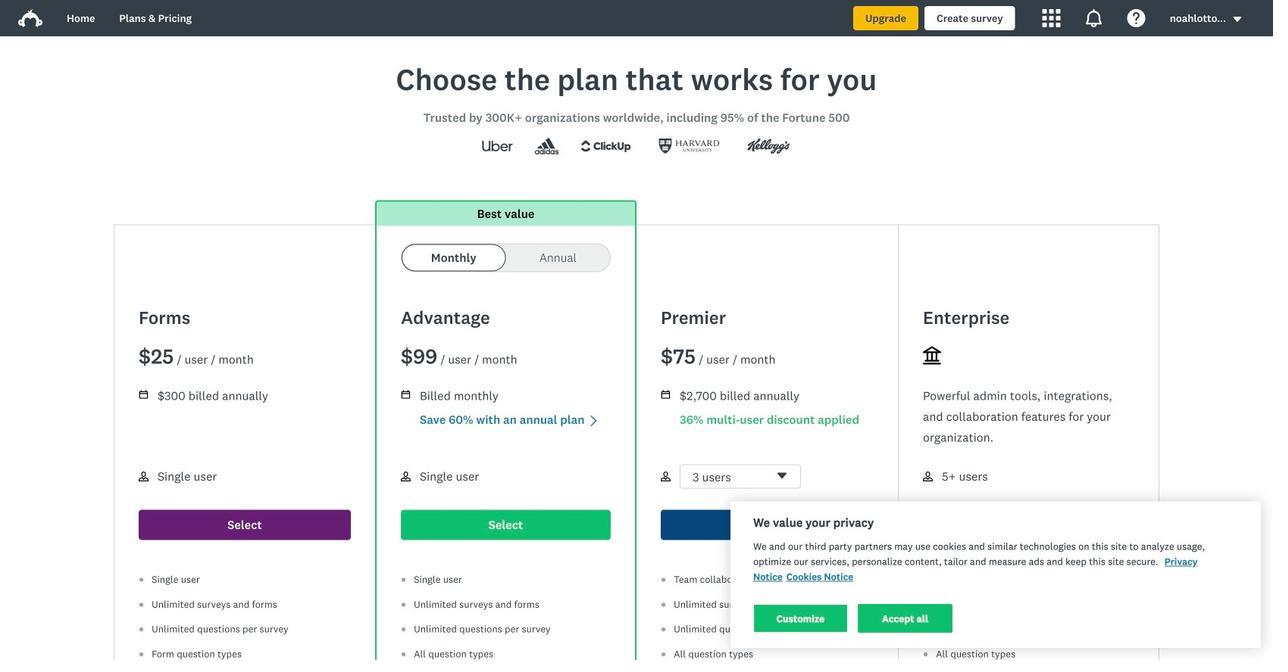 Task type: describe. For each thing, give the bounding box(es) containing it.
uber image
[[468, 134, 527, 158]]

kellogg's image
[[734, 134, 805, 158]]

clickup image
[[567, 134, 645, 158]]

help icon image
[[1128, 9, 1146, 27]]

right arrow image
[[588, 415, 600, 427]]

1 user image from the left
[[401, 472, 411, 482]]

notification center icon image
[[1085, 9, 1103, 27]]

Select Menu field
[[680, 465, 801, 490]]



Task type: vqa. For each thing, say whether or not it's contained in the screenshot.
user 'icon'
yes



Task type: locate. For each thing, give the bounding box(es) containing it.
2 brand logo image from the top
[[18, 9, 42, 27]]

building icon image
[[923, 347, 941, 365]]

brand logo image
[[18, 6, 42, 30], [18, 9, 42, 27]]

user image
[[401, 472, 411, 482], [923, 472, 933, 482]]

1 horizontal spatial user image
[[923, 472, 933, 482]]

0 horizontal spatial user image
[[401, 472, 411, 482]]

1 user image from the left
[[139, 472, 149, 482]]

dropdown arrow icon image
[[1232, 14, 1243, 25], [1234, 17, 1242, 22]]

user image
[[139, 472, 149, 482], [661, 472, 671, 482]]

harvard image
[[645, 134, 734, 158]]

0 horizontal spatial user image
[[139, 472, 149, 482]]

products icon image
[[1043, 9, 1061, 27], [1043, 9, 1061, 27]]

adidas image
[[527, 138, 567, 155]]

2 user image from the left
[[661, 472, 671, 482]]

calendar icon image
[[139, 390, 149, 400], [401, 390, 411, 400], [661, 390, 671, 400], [139, 391, 148, 399], [402, 391, 410, 399], [661, 391, 670, 399]]

2 user image from the left
[[923, 472, 933, 482]]

1 horizontal spatial user image
[[661, 472, 671, 482]]

1 brand logo image from the top
[[18, 6, 42, 30]]



